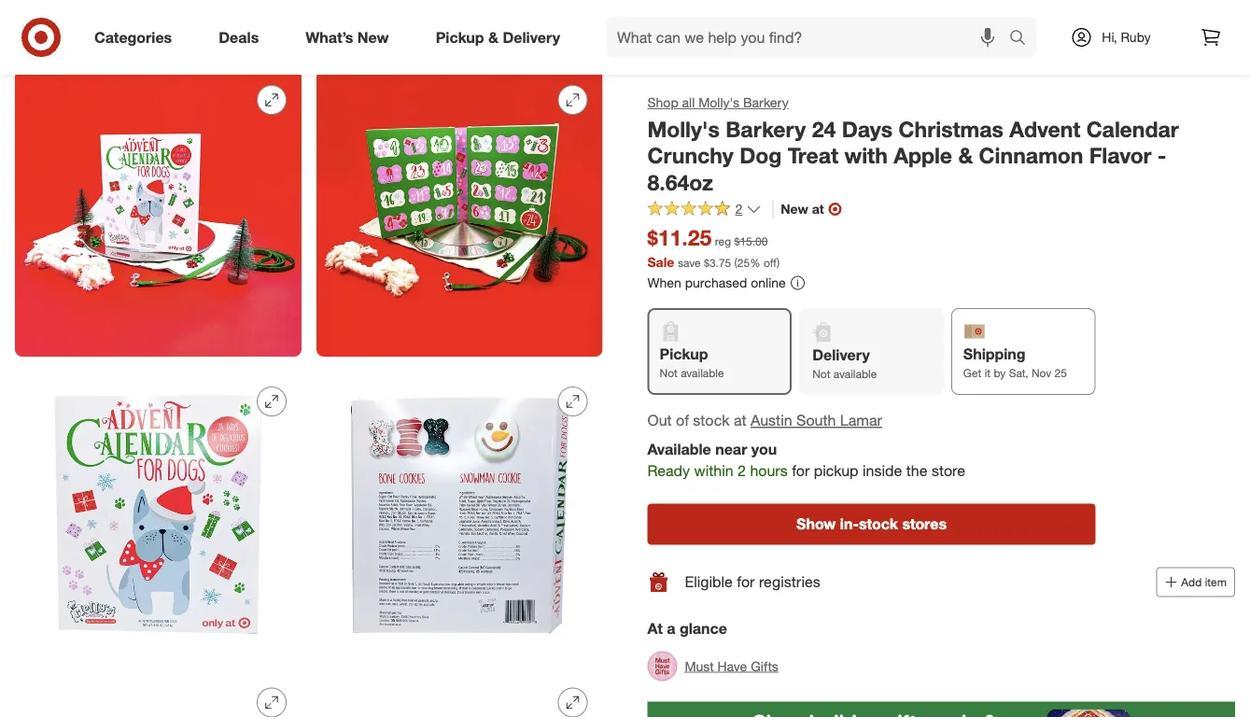 Task type: vqa. For each thing, say whether or not it's contained in the screenshot.


Task type: locate. For each thing, give the bounding box(es) containing it.
the
[[907, 462, 928, 480]]

2 down near
[[738, 462, 746, 480]]

by
[[994, 366, 1006, 380]]

1 vertical spatial 2
[[738, 462, 746, 480]]

categories
[[94, 28, 172, 46]]

at down treat
[[812, 201, 825, 217]]

0 vertical spatial new
[[358, 28, 389, 46]]

not
[[660, 366, 678, 380], [813, 367, 831, 381]]

gifts
[[751, 658, 779, 675]]

1 vertical spatial stock
[[859, 515, 899, 533]]

8.64oz
[[648, 170, 714, 196]]

out
[[648, 412, 672, 430]]

for right eligible
[[737, 573, 755, 591]]

available inside pickup not available
[[681, 366, 725, 380]]

1 horizontal spatial available
[[834, 367, 877, 381]]

you
[[752, 440, 777, 459]]

get
[[964, 366, 982, 380]]

0 horizontal spatial new
[[358, 28, 389, 46]]

what's new
[[306, 28, 389, 46]]

molly&#39;s barkery 24 days christmas advent calendar crunchy dog treat with apple &#38; cinnamon flavor - 8.64oz, 8 of 13 image
[[316, 70, 603, 357]]

not inside the delivery not available
[[813, 367, 831, 381]]

add item
[[1182, 576, 1227, 590]]

cinnamon
[[979, 143, 1084, 169]]

not up out
[[660, 366, 678, 380]]

available near you ready within 2 hours for pickup inside the store
[[648, 440, 966, 480]]

$11.25
[[648, 224, 712, 251]]

not for pickup
[[660, 366, 678, 380]]

at
[[812, 201, 825, 217], [734, 412, 747, 430]]

$15.00
[[735, 234, 768, 248]]

0 horizontal spatial delivery
[[503, 28, 560, 46]]

available
[[648, 440, 712, 459]]

ready
[[648, 462, 690, 480]]

for right hours
[[792, 462, 810, 480]]

1 horizontal spatial for
[[792, 462, 810, 480]]

new
[[358, 28, 389, 46], [781, 201, 809, 217]]

0 horizontal spatial stock
[[693, 412, 730, 430]]

lamar
[[841, 412, 883, 430]]

not inside pickup not available
[[660, 366, 678, 380]]

0 horizontal spatial pickup
[[436, 28, 484, 46]]

stock right of
[[693, 412, 730, 430]]

barkery
[[744, 94, 789, 111], [726, 116, 806, 142]]

25 inside shipping get it by sat, nov 25
[[1055, 366, 1068, 380]]

1 horizontal spatial 25
[[1055, 366, 1068, 380]]

hours
[[750, 462, 788, 480]]

molly's down all
[[648, 116, 720, 142]]

apple
[[894, 143, 953, 169]]

& inside shop all molly's barkery molly's barkery 24 days christmas advent calendar crunchy dog treat with apple & cinnamon flavor - 8.64oz
[[959, 143, 973, 169]]

1 vertical spatial &
[[959, 143, 973, 169]]

1 horizontal spatial stock
[[859, 515, 899, 533]]

1 vertical spatial pickup
[[660, 345, 708, 363]]

search
[[1001, 30, 1046, 48]]

for
[[792, 462, 810, 480], [737, 573, 755, 591]]

0 vertical spatial barkery
[[744, 94, 789, 111]]

available inside the delivery not available
[[834, 367, 877, 381]]

What can we help you find? suggestions appear below search field
[[606, 17, 1014, 58]]

molly's
[[699, 94, 740, 111], [648, 116, 720, 142]]

molly's right all
[[699, 94, 740, 111]]

1 horizontal spatial at
[[812, 201, 825, 217]]

available up lamar
[[834, 367, 877, 381]]

2
[[736, 201, 743, 217], [738, 462, 746, 480]]

25
[[738, 256, 750, 270], [1055, 366, 1068, 380]]

delivery not available
[[813, 346, 877, 381]]

molly&#39;s barkery 24 days christmas advent calendar crunchy dog treat with apple &#38; cinnamon flavor - 8.64oz, 7 of 13 image
[[15, 70, 301, 357]]

shop all molly's barkery molly's barkery 24 days christmas advent calendar crunchy dog treat with apple & cinnamon flavor - 8.64oz
[[648, 94, 1180, 196]]

save
[[678, 256, 701, 270]]

stock left 'stores'
[[859, 515, 899, 533]]

0 vertical spatial delivery
[[503, 28, 560, 46]]

1 vertical spatial barkery
[[726, 116, 806, 142]]

1 vertical spatial for
[[737, 573, 755, 591]]

show in-stock stores button
[[648, 504, 1096, 545]]

stock for of
[[693, 412, 730, 430]]

0 horizontal spatial 25
[[738, 256, 750, 270]]

1 horizontal spatial &
[[959, 143, 973, 169]]

1 vertical spatial delivery
[[813, 346, 870, 364]]

pickup
[[814, 462, 859, 480]]

available for delivery
[[834, 367, 877, 381]]

out of stock at austin south lamar
[[648, 412, 883, 430]]

&
[[489, 28, 499, 46], [959, 143, 973, 169]]

new right what's at the left top
[[358, 28, 389, 46]]

stock inside show in-stock stores button
[[859, 515, 899, 533]]

deals
[[219, 28, 259, 46]]

0 vertical spatial stock
[[693, 412, 730, 430]]

$
[[704, 256, 710, 270]]

all
[[682, 94, 695, 111]]

1 vertical spatial new
[[781, 201, 809, 217]]

0 vertical spatial molly's
[[699, 94, 740, 111]]

near
[[716, 440, 748, 459]]

0 vertical spatial for
[[792, 462, 810, 480]]

crunchy
[[648, 143, 734, 169]]

pickup inside pickup not available
[[660, 345, 708, 363]]

dog
[[740, 143, 782, 169]]

0 vertical spatial at
[[812, 201, 825, 217]]

0 horizontal spatial &
[[489, 28, 499, 46]]

not for delivery
[[813, 367, 831, 381]]

0 vertical spatial pickup
[[436, 28, 484, 46]]

pickup for not
[[660, 345, 708, 363]]

eligible for registries
[[685, 573, 821, 591]]

pickup
[[436, 28, 484, 46], [660, 345, 708, 363]]

hi,
[[1103, 29, 1118, 45]]

1 horizontal spatial not
[[813, 367, 831, 381]]

available
[[681, 366, 725, 380], [834, 367, 877, 381]]

1 vertical spatial at
[[734, 412, 747, 430]]

1 horizontal spatial new
[[781, 201, 809, 217]]

1 vertical spatial 25
[[1055, 366, 1068, 380]]

pickup for &
[[436, 28, 484, 46]]

delivery
[[503, 28, 560, 46], [813, 346, 870, 364]]

1 horizontal spatial pickup
[[660, 345, 708, 363]]

25 down "$15.00"
[[738, 256, 750, 270]]

0 vertical spatial &
[[489, 28, 499, 46]]

add
[[1182, 576, 1203, 590]]

molly&#39;s barkery 24 days christmas advent calendar crunchy dog treat with apple &#38; cinnamon flavor - 8.64oz, 6 of 13 image
[[316, 0, 603, 55]]

new inside 'link'
[[358, 28, 389, 46]]

purchased
[[685, 275, 748, 291]]

0 horizontal spatial at
[[734, 412, 747, 430]]

nov
[[1032, 366, 1052, 380]]

new at
[[781, 201, 825, 217]]

have
[[718, 658, 748, 675]]

not up south
[[813, 367, 831, 381]]

at up near
[[734, 412, 747, 430]]

2 inside available near you ready within 2 hours for pickup inside the store
[[738, 462, 746, 480]]

stock
[[693, 412, 730, 430], [859, 515, 899, 533]]

new down treat
[[781, 201, 809, 217]]

25 right nov at right
[[1055, 366, 1068, 380]]

in-
[[841, 515, 859, 533]]

available up of
[[681, 366, 725, 380]]

2 up "$15.00"
[[736, 201, 743, 217]]

0 vertical spatial 2
[[736, 201, 743, 217]]

0 horizontal spatial available
[[681, 366, 725, 380]]

1 horizontal spatial delivery
[[813, 346, 870, 364]]

0 vertical spatial 25
[[738, 256, 750, 270]]

when purchased online
[[648, 275, 786, 291]]

0 horizontal spatial not
[[660, 366, 678, 380]]

at a glance
[[648, 620, 728, 638]]

off
[[764, 256, 777, 270]]



Task type: describe. For each thing, give the bounding box(es) containing it.
within
[[695, 462, 734, 480]]

days
[[842, 116, 893, 142]]

austin south lamar button
[[751, 410, 883, 431]]

hi, ruby
[[1103, 29, 1151, 45]]

25 inside $11.25 reg $15.00 sale save $ 3.75 ( 25 % off )
[[738, 256, 750, 270]]

flavor
[[1090, 143, 1152, 169]]

)
[[777, 256, 780, 270]]

3.75
[[710, 256, 732, 270]]

search button
[[1001, 17, 1046, 62]]

calendar
[[1087, 116, 1180, 142]]

molly&#39;s barkery 24 days christmas advent calendar crunchy dog treat with apple &#38; cinnamon flavor - 8.64oz, 9 of 13 image
[[15, 372, 301, 658]]

molly&#39;s barkery 24 days christmas advent calendar crunchy dog treat with apple &#38; cinnamon flavor - 8.64oz, 11 of 13 image
[[15, 673, 301, 717]]

delivery inside pickup & delivery link
[[503, 28, 560, 46]]

2 link
[[648, 200, 762, 222]]

pickup & delivery link
[[420, 17, 584, 58]]

(
[[735, 256, 738, 270]]

for inside available near you ready within 2 hours for pickup inside the store
[[792, 462, 810, 480]]

glance
[[680, 620, 728, 638]]

1 vertical spatial molly's
[[648, 116, 720, 142]]

with
[[845, 143, 888, 169]]

it
[[985, 366, 991, 380]]

advent
[[1010, 116, 1081, 142]]

add item button
[[1157, 568, 1236, 597]]

stores
[[903, 515, 947, 533]]

-
[[1158, 143, 1167, 169]]

what's new link
[[290, 17, 413, 58]]

ruby
[[1121, 29, 1151, 45]]

$11.25 reg $15.00 sale save $ 3.75 ( 25 % off )
[[648, 224, 780, 271]]

sale
[[648, 254, 675, 271]]

eligible
[[685, 573, 733, 591]]

stock for in-
[[859, 515, 899, 533]]

must have gifts button
[[648, 646, 779, 687]]

available for pickup
[[681, 366, 725, 380]]

shipping get it by sat, nov 25
[[964, 345, 1068, 380]]

%
[[750, 256, 761, 270]]

what's
[[306, 28, 353, 46]]

at
[[648, 620, 663, 638]]

delivery inside the delivery not available
[[813, 346, 870, 364]]

categories link
[[78, 17, 195, 58]]

item
[[1206, 576, 1227, 590]]

inside
[[863, 462, 903, 480]]

south
[[797, 412, 836, 430]]

pickup & delivery
[[436, 28, 560, 46]]

of
[[676, 412, 689, 430]]

pickup not available
[[660, 345, 725, 380]]

must
[[685, 658, 714, 675]]

when
[[648, 275, 682, 291]]

24
[[812, 116, 836, 142]]

treat
[[788, 143, 839, 169]]

store
[[932, 462, 966, 480]]

must have gifts
[[685, 658, 779, 675]]

show
[[797, 515, 836, 533]]

show in-stock stores
[[797, 515, 947, 533]]

molly&#39;s barkery 24 days christmas advent calendar crunchy dog treat with apple &#38; cinnamon flavor - 8.64oz, 5 of 13 image
[[15, 0, 301, 55]]

molly&#39;s barkery 24 days christmas advent calendar crunchy dog treat with apple &#38; cinnamon flavor - 8.64oz, 10 of 13 image
[[316, 372, 603, 658]]

registries
[[759, 573, 821, 591]]

online
[[751, 275, 786, 291]]

austin
[[751, 412, 793, 430]]

0 horizontal spatial for
[[737, 573, 755, 591]]

advertisement region
[[648, 702, 1236, 717]]

deals link
[[203, 17, 282, 58]]

molly&#39;s barkery 24 days christmas advent calendar crunchy dog treat with apple &#38; cinnamon flavor - 8.64oz, 12 of 13 image
[[316, 673, 603, 717]]

a
[[667, 620, 676, 638]]

shipping
[[964, 345, 1026, 363]]

sat,
[[1009, 366, 1029, 380]]

christmas
[[899, 116, 1004, 142]]

reg
[[715, 234, 732, 248]]

shop
[[648, 94, 679, 111]]



